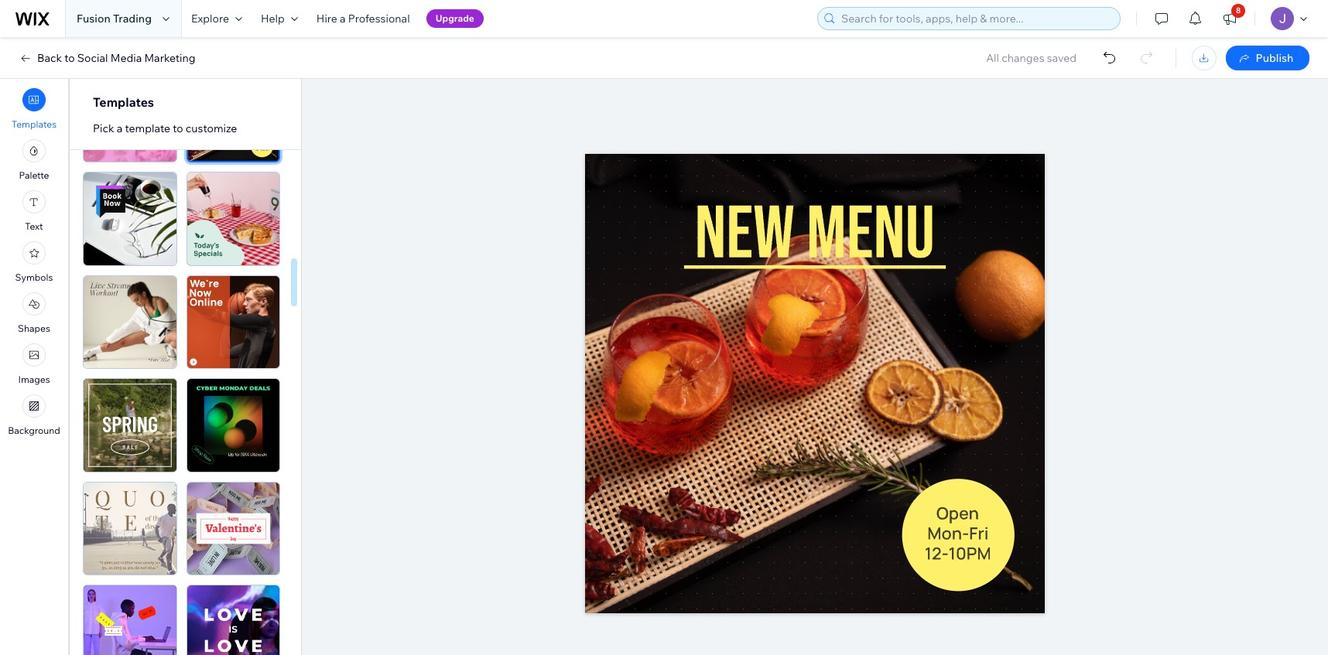 Task type: locate. For each thing, give the bounding box(es) containing it.
publish
[[1256, 51, 1294, 65]]

templates up palette button
[[12, 118, 57, 130]]

hire a professional
[[317, 12, 410, 26]]

fusion
[[77, 12, 111, 26]]

1 vertical spatial templates
[[12, 118, 57, 130]]

shapes
[[18, 323, 50, 334]]

1 horizontal spatial templates
[[93, 94, 154, 110]]

marketing
[[144, 51, 196, 65]]

0 vertical spatial templates
[[93, 94, 154, 110]]

to
[[64, 51, 75, 65], [173, 122, 183, 135]]

social
[[77, 51, 108, 65]]

to right back
[[64, 51, 75, 65]]

customize
[[186, 122, 237, 135]]

a
[[340, 12, 346, 26], [117, 122, 123, 135]]

8
[[1236, 5, 1241, 15]]

shapes button
[[18, 293, 50, 334]]

fusion trading
[[77, 12, 152, 26]]

templates up "pick"
[[93, 94, 154, 110]]

hire a professional link
[[307, 0, 419, 37]]

images
[[18, 374, 50, 386]]

templates button
[[12, 88, 57, 130]]

1 vertical spatial a
[[117, 122, 123, 135]]

pick a template to customize
[[93, 122, 237, 135]]

back to social media marketing
[[37, 51, 196, 65]]

text button
[[22, 190, 46, 232]]

1 horizontal spatial to
[[173, 122, 183, 135]]

to right the template
[[173, 122, 183, 135]]

templates
[[93, 94, 154, 110], [12, 118, 57, 130]]

back to social media marketing button
[[19, 51, 196, 65]]

1 vertical spatial to
[[173, 122, 183, 135]]

0 horizontal spatial a
[[117, 122, 123, 135]]

0 vertical spatial a
[[340, 12, 346, 26]]

pick
[[93, 122, 114, 135]]

all
[[987, 51, 1000, 65]]

a right "pick"
[[117, 122, 123, 135]]

0 vertical spatial to
[[64, 51, 75, 65]]

changes
[[1002, 51, 1045, 65]]

background
[[8, 425, 60, 437]]

menu containing templates
[[0, 84, 68, 441]]

1 horizontal spatial a
[[340, 12, 346, 26]]

professional
[[348, 12, 410, 26]]

back
[[37, 51, 62, 65]]

explore
[[191, 12, 229, 26]]

background button
[[8, 395, 60, 437]]

0 horizontal spatial to
[[64, 51, 75, 65]]

a right hire
[[340, 12, 346, 26]]

menu
[[0, 84, 68, 441]]

Search for tools, apps, help & more... field
[[837, 8, 1116, 29]]



Task type: describe. For each thing, give the bounding box(es) containing it.
hire
[[317, 12, 337, 26]]

palette button
[[19, 139, 49, 181]]

help button
[[252, 0, 307, 37]]

8 button
[[1213, 0, 1247, 37]]

saved
[[1047, 51, 1077, 65]]

palette
[[19, 170, 49, 181]]

upgrade
[[436, 12, 475, 24]]

trading
[[113, 12, 152, 26]]

media
[[110, 51, 142, 65]]

template
[[125, 122, 170, 135]]

a for template
[[117, 122, 123, 135]]

text
[[25, 221, 43, 232]]

all changes saved
[[987, 51, 1077, 65]]

publish button
[[1226, 46, 1310, 70]]

a for professional
[[340, 12, 346, 26]]

images button
[[18, 344, 50, 386]]

symbols button
[[15, 242, 53, 283]]

0 horizontal spatial templates
[[12, 118, 57, 130]]

symbols
[[15, 272, 53, 283]]

upgrade button
[[426, 9, 484, 28]]

help
[[261, 12, 285, 26]]



Task type: vqa. For each thing, say whether or not it's contained in the screenshot.
Shapes
yes



